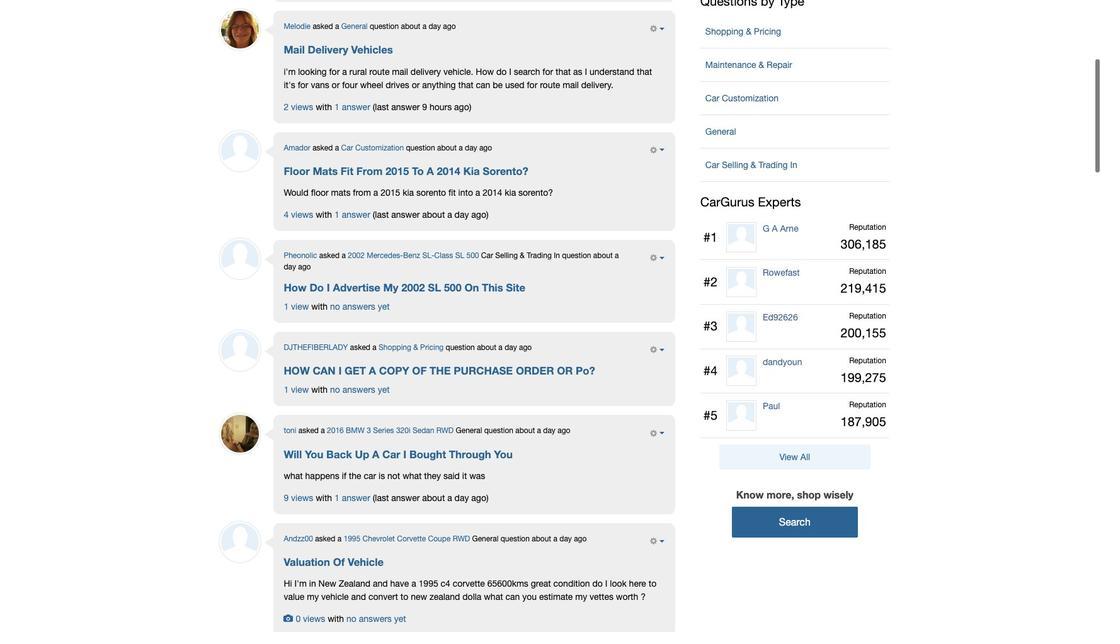 Task type: vqa. For each thing, say whether or not it's contained in the screenshot.


Task type: describe. For each thing, give the bounding box(es) containing it.
0 horizontal spatial and
[[351, 593, 366, 603]]

car for car selling & trading in             question             about a day ago
[[481, 251, 493, 260]]

floor
[[311, 188, 329, 198]]

?
[[641, 593, 646, 603]]

yet for a
[[378, 385, 390, 395]]

with down 'do'
[[311, 302, 328, 312]]

answer down four
[[342, 102, 370, 112]]

mats
[[313, 165, 338, 178]]

vehicle
[[348, 557, 384, 569]]

& left repair
[[759, 60, 765, 70]]

0 vertical spatial 1995
[[344, 535, 361, 544]]

pheonolic link
[[284, 251, 317, 260]]

ago up vehicle.
[[443, 22, 456, 31]]

1 vertical spatial customization
[[355, 143, 404, 152]]

what inside hi i'm in new zealand and have a 1995 c4 corvette  65600kms great condition do i look here to value  my vehicle and convert to new zealand dolla what  can you estimate my vettes worth ?
[[484, 593, 503, 603]]

with down vans
[[316, 102, 332, 112]]

answer down not
[[392, 493, 420, 503]]

i up the 'used'
[[509, 67, 512, 77]]

rural
[[349, 67, 367, 77]]

valuation
[[284, 557, 330, 569]]

maintenance
[[706, 60, 757, 70]]

view
[[780, 452, 798, 463]]

1 answer link for fit
[[335, 210, 370, 220]]

selling for car selling & trading in
[[722, 160, 748, 170]]

sorento?
[[519, 188, 553, 198]]

rowefast
[[763, 268, 800, 278]]

a right get
[[369, 365, 376, 378]]

ago) for kia
[[472, 210, 489, 220]]

1 horizontal spatial that
[[556, 67, 571, 77]]

1995 inside hi i'm in new zealand and have a 1995 c4 corvette  65600kms great condition do i look here to value  my vehicle and convert to new zealand dolla what  can you estimate my vettes worth ?
[[419, 579, 438, 589]]

reputation for 306,185
[[850, 223, 887, 232]]

zealand
[[430, 593, 460, 603]]

0 views
[[296, 615, 325, 625]]

andzz00 asked a 1995 chevrolet corvette coupe rwd general             question             about a day ago
[[284, 535, 587, 544]]

pheonolic
[[284, 251, 317, 260]]

was
[[470, 471, 485, 481]]

0 horizontal spatial that
[[458, 80, 474, 90]]

car up not
[[383, 449, 401, 461]]

the
[[349, 471, 361, 481]]

sedan
[[413, 427, 434, 436]]

for right it's
[[298, 80, 308, 90]]

9 views link
[[284, 493, 313, 503]]

my
[[384, 282, 399, 294]]

view for how
[[291, 302, 309, 312]]

djthefiberlady link
[[284, 343, 348, 352]]

series
[[373, 427, 394, 436]]

said
[[444, 471, 460, 481]]

kia
[[464, 165, 480, 178]]

0 views link
[[284, 615, 325, 625]]

2 kia from the left
[[505, 188, 516, 198]]

2016 bmw 3 series 320i sedan rwd link
[[327, 427, 454, 436]]

this
[[482, 282, 503, 294]]

0 horizontal spatial 500
[[444, 282, 462, 294]]

melodie
[[284, 22, 311, 31]]

no answers yet link for get
[[330, 385, 390, 395]]

as
[[574, 67, 583, 77]]

day up order
[[505, 343, 517, 352]]

arne
[[780, 223, 799, 233]]

general right coupe
[[472, 535, 499, 544]]

toni asked a 2016 bmw 3 series 320i sedan rwd general             question             about a day ago
[[284, 427, 571, 436]]

2
[[284, 102, 289, 112]]

yet for my
[[378, 302, 390, 312]]

floor
[[284, 165, 310, 178]]

selling for car selling & trading in             question             about a day ago
[[495, 251, 518, 260]]

1 vertical spatial pricing
[[420, 343, 444, 352]]

here
[[629, 579, 646, 589]]

1 vertical spatial 9
[[284, 493, 289, 503]]

toni link
[[284, 427, 296, 436]]

with no answers yet
[[328, 615, 406, 625]]

1 for mats
[[335, 210, 340, 220]]

mail delivery vehicles
[[284, 44, 393, 56]]

car customization
[[706, 93, 779, 103]]

2 you from the left
[[494, 449, 513, 461]]

floor mats fit from 2015 to a 2014 kia sorento? link
[[284, 165, 529, 178]]

ago up condition at the bottom of page
[[574, 535, 587, 544]]

it's
[[284, 80, 295, 90]]

4 views link
[[284, 210, 313, 220]]

0 vertical spatial rwd
[[437, 427, 454, 436]]

car selling & trading in
[[706, 160, 798, 170]]

for up vans
[[329, 67, 340, 77]]

a right to
[[427, 165, 434, 178]]

in
[[309, 579, 316, 589]]

benz
[[403, 251, 420, 260]]

ago up kia
[[480, 143, 492, 152]]

0 horizontal spatial shopping
[[379, 343, 411, 352]]

& up maintenance & repair
[[746, 26, 752, 36]]

general up mail delivery vehicles
[[341, 22, 368, 31]]

general down car customization
[[706, 126, 736, 136]]

1 horizontal spatial 2014
[[483, 188, 502, 198]]

answer down would floor mats from a 2015 kia sorento fit into a  2014 kia sorento?
[[392, 210, 420, 220]]

amador
[[284, 143, 311, 152]]

with down happens
[[316, 493, 332, 503]]

wisely
[[824, 489, 854, 501]]

convert
[[369, 593, 398, 603]]

not
[[388, 471, 400, 481]]

4
[[284, 210, 289, 220]]

0 vertical spatial route
[[369, 67, 390, 77]]

reputation for 199,275
[[850, 356, 887, 365]]

delivery
[[308, 44, 348, 56]]

bmw
[[346, 427, 365, 436]]

ago up order
[[519, 343, 532, 352]]

anything
[[422, 80, 456, 90]]

2 vertical spatial no
[[347, 615, 357, 625]]

i'm
[[295, 579, 307, 589]]

a inside 'i'm looking for a rural route mail delivery  vehicle. how do i search for that as i  understand that it's for vans or four wheel  drives or anything that can be used for route  mail delivery.'
[[342, 67, 347, 77]]

1 horizontal spatial sl
[[455, 251, 465, 260]]

new
[[411, 593, 427, 603]]

ago down or
[[558, 427, 571, 436]]

for down search
[[527, 80, 538, 90]]

i left get
[[339, 365, 342, 378]]

corvette
[[453, 579, 485, 589]]

of
[[412, 365, 427, 378]]

0 vertical spatial ago)
[[454, 102, 472, 112]]

& up cargurus experts
[[751, 160, 756, 170]]

for right search
[[543, 67, 553, 77]]

view all link
[[720, 445, 871, 470]]

with down floor
[[316, 210, 332, 220]]

back
[[326, 449, 352, 461]]

asked for delivery
[[313, 22, 333, 31]]

mercedes-
[[367, 251, 403, 260]]

you
[[523, 593, 537, 603]]

more,
[[767, 489, 795, 501]]

views for mail
[[291, 102, 313, 112]]

can
[[313, 365, 336, 378]]

(last for back
[[373, 493, 389, 503]]

1 vertical spatial mail
[[563, 80, 579, 90]]

fit
[[449, 188, 456, 198]]

shop
[[797, 489, 821, 501]]

djthefiberlady asked a shopping & pricing question             about a day ago
[[284, 343, 532, 352]]

2 vertical spatial no answers yet link
[[347, 615, 406, 625]]

dolla
[[463, 593, 482, 603]]

ago inside car selling & trading in             question             about a day ago
[[298, 263, 311, 272]]

#2
[[704, 275, 718, 289]]

a inside hi i'm in new zealand and have a 1995 c4 corvette  65600kms great condition do i look here to value  my vehicle and convert to new zealand dolla what  can you estimate my vettes worth ?
[[412, 579, 416, 589]]

0 vertical spatial car customization link
[[701, 87, 890, 109]]

answer down drives
[[392, 102, 420, 112]]

2016
[[327, 427, 344, 436]]

the
[[430, 365, 451, 378]]

answer down from
[[342, 210, 370, 220]]

how
[[284, 365, 310, 378]]

day inside car selling & trading in             question             about a day ago
[[284, 263, 296, 272]]

1 for delivery
[[335, 102, 340, 112]]

about inside car selling & trading in             question             about a day ago
[[594, 251, 613, 260]]

djthefiberlady
[[284, 343, 348, 352]]

2 vertical spatial yet
[[394, 615, 406, 625]]

copy
[[379, 365, 409, 378]]

1 view with no answers yet for advertise
[[284, 302, 390, 312]]

1 vertical spatial 2015
[[381, 188, 400, 198]]

of
[[333, 557, 345, 569]]

1 horizontal spatial what
[[403, 471, 422, 481]]

drives
[[386, 80, 409, 90]]

customization inside "car customization" link
[[722, 93, 779, 103]]

up
[[355, 449, 369, 461]]

0 vertical spatial to
[[649, 579, 657, 589]]

0 vertical spatial 2014
[[437, 165, 461, 178]]

vehicle.
[[444, 67, 474, 77]]

with down "can"
[[311, 385, 328, 395]]

a right up
[[372, 449, 380, 461]]

day down into
[[455, 210, 469, 220]]

0 horizontal spatial shopping & pricing link
[[379, 343, 444, 352]]

amador asked a car customization question             about a day ago
[[284, 143, 492, 152]]

1 vertical spatial route
[[540, 80, 560, 90]]

i left bought
[[404, 449, 407, 461]]

0 horizontal spatial what
[[284, 471, 303, 481]]

1 horizontal spatial pricing
[[754, 26, 782, 36]]

0 vertical spatial and
[[373, 579, 388, 589]]

no for advertise
[[330, 302, 340, 312]]

i inside hi i'm in new zealand and have a 1995 c4 corvette  65600kms great condition do i look here to value  my vehicle and convert to new zealand dolla what  can you estimate my vettes worth ?
[[605, 579, 608, 589]]

looking
[[298, 67, 327, 77]]

can for valuation of vehicle
[[506, 593, 520, 603]]

reputation 219,415
[[841, 267, 887, 296]]

will you back up a car i bought through you link
[[284, 449, 513, 461]]



Task type: locate. For each thing, give the bounding box(es) containing it.
9 left hours
[[422, 102, 427, 112]]

1995 left the chevrolet
[[344, 535, 361, 544]]

asked
[[313, 22, 333, 31], [313, 143, 333, 152], [319, 251, 340, 260], [350, 343, 371, 352], [299, 427, 319, 436], [315, 535, 335, 544]]

car for car selling & trading in
[[706, 160, 720, 170]]

& inside car selling & trading in             question             about a day ago
[[520, 251, 525, 260]]

answers for get
[[343, 385, 375, 395]]

melodie asked a general question             about a day ago
[[284, 22, 456, 31]]

0 vertical spatial sl
[[455, 251, 465, 260]]

to down have
[[401, 593, 409, 603]]

1 1 view link from the top
[[284, 302, 309, 312]]

sl down car selling & trading in             question             about a day ago
[[428, 282, 441, 294]]

reputation 200,155
[[841, 312, 887, 340]]

do inside 'i'm looking for a rural route mail delivery  vehicle. how do i search for that as i  understand that it's for vans or four wheel  drives or anything that can be used for route  mail delivery.'
[[497, 67, 507, 77]]

0 vertical spatial 1 answer link
[[335, 102, 370, 112]]

car
[[364, 471, 376, 481]]

repair
[[767, 60, 793, 70]]

1 vertical spatial 2002
[[402, 282, 425, 294]]

2 (last from the top
[[373, 210, 389, 220]]

sorento?
[[483, 165, 529, 178]]

1 horizontal spatial and
[[373, 579, 388, 589]]

i right 'do'
[[327, 282, 330, 294]]

#3
[[704, 319, 718, 334]]

0 vertical spatial how
[[476, 67, 494, 77]]

2 reputation from the top
[[850, 267, 887, 276]]

yet down copy
[[378, 385, 390, 395]]

mail
[[284, 44, 305, 56]]

1 horizontal spatial my
[[575, 593, 587, 603]]

1 horizontal spatial mail
[[563, 80, 579, 90]]

through
[[449, 449, 491, 461]]

1 vertical spatial can
[[506, 593, 520, 603]]

asked for can
[[350, 343, 371, 352]]

0 horizontal spatial 2014
[[437, 165, 461, 178]]

would floor mats from a 2015 kia sorento fit into a  2014 kia sorento?
[[284, 188, 553, 198]]

can for mail delivery vehicles
[[476, 80, 491, 90]]

ago) down was
[[472, 493, 489, 503]]

0 horizontal spatial sl
[[428, 282, 441, 294]]

reputation inside the reputation 306,185
[[850, 223, 887, 232]]

views for floor
[[291, 210, 313, 220]]

answers down get
[[343, 385, 375, 395]]

new
[[319, 579, 336, 589]]

0 horizontal spatial my
[[307, 593, 319, 603]]

how can i get a copy of the purchase order or po? link
[[284, 365, 595, 378]]

class
[[435, 251, 453, 260]]

have
[[390, 579, 409, 589]]

answer down the the
[[342, 493, 370, 503]]

shopping & pricing link up maintenance & repair link
[[701, 20, 890, 43]]

3
[[367, 427, 371, 436]]

be
[[493, 80, 503, 90]]

1 answer link for vehicles
[[335, 102, 370, 112]]

1 vertical spatial 1 view with no answers yet
[[284, 385, 390, 395]]

ago) for through
[[472, 493, 489, 503]]

0 vertical spatial do
[[497, 67, 507, 77]]

reputation for 187,905
[[850, 401, 887, 410]]

do inside hi i'm in new zealand and have a 1995 c4 corvette  65600kms great condition do i look here to value  my vehicle and convert to new zealand dolla what  can you estimate my vettes worth ?
[[593, 579, 603, 589]]

1 1 answer link from the top
[[335, 102, 370, 112]]

1 horizontal spatial to
[[649, 579, 657, 589]]

sl
[[455, 251, 465, 260], [428, 282, 441, 294]]

amador link
[[284, 143, 311, 152]]

1 horizontal spatial shopping
[[706, 26, 744, 36]]

4 reputation from the top
[[850, 356, 887, 365]]

reputation for 219,415
[[850, 267, 887, 276]]

2002 right my
[[402, 282, 425, 294]]

all
[[801, 452, 811, 463]]

2 vertical spatial (last
[[373, 493, 389, 503]]

1 vertical spatial how
[[284, 282, 307, 294]]

3 (last from the top
[[373, 493, 389, 503]]

1 up the djthefiberlady
[[284, 302, 289, 312]]

1 view with no answers yet
[[284, 302, 390, 312], [284, 385, 390, 395]]

coupe
[[428, 535, 451, 544]]

0 vertical spatial general link
[[341, 22, 368, 31]]

from
[[353, 188, 371, 198]]

selling
[[722, 160, 748, 170], [495, 251, 518, 260]]

2 horizontal spatial that
[[637, 67, 652, 77]]

would
[[284, 188, 309, 198]]

car customization link down maintenance & repair link
[[701, 87, 890, 109]]

#1
[[704, 230, 718, 245]]

answers down convert
[[359, 615, 392, 625]]

0 vertical spatial 500
[[467, 251, 479, 260]]

1 vertical spatial view
[[291, 385, 309, 395]]

with down vehicle
[[328, 615, 344, 625]]

mail up drives
[[392, 67, 408, 77]]

c4
[[441, 579, 451, 589]]

estimate
[[539, 593, 573, 603]]

i'm looking for a rural route mail delivery  vehicle. how do i search for that as i  understand that it's for vans or four wheel  drives or anything that can be used for route  mail delivery.
[[284, 67, 652, 90]]

(last for fit
[[373, 210, 389, 220]]

1 for you
[[335, 493, 340, 503]]

2 vertical spatial 1 answer link
[[335, 493, 370, 503]]

customization down maintenance & repair
[[722, 93, 779, 103]]

9 up andzz00 link
[[284, 493, 289, 503]]

4 views with 1 answer (last answer about a day ago)
[[284, 210, 489, 220]]

view all
[[780, 452, 811, 463]]

rwd
[[437, 427, 454, 436], [453, 535, 470, 544]]

trading for car selling & trading in             question             about a day ago
[[527, 251, 552, 260]]

0 vertical spatial 2002
[[348, 251, 365, 260]]

1 answer link down from
[[335, 210, 370, 220]]

1 answer link down the the
[[335, 493, 370, 503]]

0 horizontal spatial or
[[332, 80, 340, 90]]

1 my from the left
[[307, 593, 319, 603]]

0 vertical spatial (last
[[373, 102, 389, 112]]

answers for advertise
[[343, 302, 375, 312]]

shopping up copy
[[379, 343, 411, 352]]

car customization link
[[701, 87, 890, 109], [341, 143, 404, 152]]

route
[[369, 67, 390, 77], [540, 80, 560, 90]]

2 1 view with no answers yet from the top
[[284, 385, 390, 395]]

1 vertical spatial 1 answer link
[[335, 210, 370, 220]]

search
[[514, 67, 540, 77]]

melodie link
[[284, 22, 311, 31]]

in inside car selling & trading in             question             about a day ago
[[554, 251, 560, 260]]

you right through
[[494, 449, 513, 461]]

trading for car selling & trading in
[[759, 160, 788, 170]]

in for car selling & trading in
[[790, 160, 798, 170]]

0 vertical spatial shopping & pricing link
[[701, 20, 890, 43]]

(last down the is
[[373, 493, 389, 503]]

with
[[316, 102, 332, 112], [316, 210, 332, 220], [311, 302, 328, 312], [311, 385, 328, 395], [316, 493, 332, 503], [328, 615, 344, 625]]

selling up cargurus at the top right of the page
[[722, 160, 748, 170]]

1 or from the left
[[332, 80, 340, 90]]

day
[[429, 22, 441, 31], [465, 143, 477, 152], [455, 210, 469, 220], [284, 263, 296, 272], [505, 343, 517, 352], [543, 427, 556, 436], [455, 493, 469, 503], [560, 535, 572, 544]]

general link
[[341, 22, 368, 31], [701, 120, 890, 143]]

view for how
[[291, 385, 309, 395]]

1 view link for how
[[284, 385, 309, 395]]

what
[[284, 471, 303, 481], [403, 471, 422, 481], [484, 593, 503, 603]]

0 vertical spatial answers
[[343, 302, 375, 312]]

0 horizontal spatial trading
[[527, 251, 552, 260]]

1 horizontal spatial in
[[790, 160, 798, 170]]

views
[[291, 102, 313, 112], [291, 210, 313, 220], [291, 493, 313, 503], [303, 615, 325, 625]]

0 horizontal spatial to
[[401, 593, 409, 603]]

kia down floor mats fit from 2015 to a 2014 kia sorento? link
[[403, 188, 414, 198]]

2 1 view link from the top
[[284, 385, 309, 395]]

hi i'm in new zealand and have a 1995 c4 corvette  65600kms great condition do i look here to value  my vehicle and convert to new zealand dolla what  can you estimate my vettes worth ?
[[284, 579, 657, 603]]

day up delivery at the top of the page
[[429, 22, 441, 31]]

answer
[[342, 102, 370, 112], [392, 102, 420, 112], [342, 210, 370, 220], [392, 210, 420, 220], [342, 493, 370, 503], [392, 493, 420, 503]]

2 vertical spatial answers
[[359, 615, 392, 625]]

1 vertical spatial shopping & pricing link
[[379, 343, 444, 352]]

can inside 'i'm looking for a rural route mail delivery  vehicle. how do i search for that as i  understand that it's for vans or four wheel  drives or anything that can be used for route  mail delivery.'
[[476, 80, 491, 90]]

ago) down into
[[472, 210, 489, 220]]

kia down 'sorento?' at left top
[[505, 188, 516, 198]]

0 vertical spatial trading
[[759, 160, 788, 170]]

1 vertical spatial answers
[[343, 385, 375, 395]]

1 view link down how
[[284, 385, 309, 395]]

1 vertical spatial trading
[[527, 251, 552, 260]]

reputation inside reputation 219,415
[[850, 267, 887, 276]]

0 vertical spatial 1 view link
[[284, 302, 309, 312]]

asked up valuation of vehicle
[[315, 535, 335, 544]]

2 view from the top
[[291, 385, 309, 395]]

rwd right coupe
[[453, 535, 470, 544]]

do
[[310, 282, 324, 294]]

1 down happens
[[335, 493, 340, 503]]

yet
[[378, 302, 390, 312], [378, 385, 390, 395], [394, 615, 406, 625]]

know
[[737, 489, 764, 501]]

do up be
[[497, 67, 507, 77]]

maintenance & repair
[[706, 60, 793, 70]]

a inside car selling & trading in             question             about a day ago
[[615, 251, 619, 260]]

1 horizontal spatial or
[[412, 80, 420, 90]]

floor mats fit from 2015 to a 2014 kia sorento?
[[284, 165, 529, 178]]

used
[[505, 80, 525, 90]]

2 1 answer link from the top
[[335, 210, 370, 220]]

1 horizontal spatial 2002
[[402, 282, 425, 294]]

& up the of at the bottom left
[[414, 343, 418, 352]]

shopping & pricing
[[706, 26, 782, 36]]

1 view link up the djthefiberlady
[[284, 302, 309, 312]]

customization
[[722, 93, 779, 103], [355, 143, 404, 152]]

no down "can"
[[330, 385, 340, 395]]

in for car selling & trading in             question             about a day ago
[[554, 251, 560, 260]]

1 vertical spatial in
[[554, 251, 560, 260]]

1 horizontal spatial do
[[593, 579, 603, 589]]

reputation inside reputation 199,275
[[850, 356, 887, 365]]

1 vertical spatial sl
[[428, 282, 441, 294]]

1 horizontal spatial can
[[506, 593, 520, 603]]

asked for of
[[315, 535, 335, 544]]

1 horizontal spatial car customization link
[[701, 87, 890, 109]]

500 left on
[[444, 282, 462, 294]]

1 horizontal spatial how
[[476, 67, 494, 77]]

views for will
[[291, 493, 313, 503]]

a
[[335, 22, 339, 31], [423, 22, 427, 31], [342, 67, 347, 77], [335, 143, 339, 152], [459, 143, 463, 152], [374, 188, 378, 198], [476, 188, 480, 198], [448, 210, 452, 220], [342, 251, 346, 260], [615, 251, 619, 260], [373, 343, 377, 352], [499, 343, 503, 352], [321, 427, 325, 436], [537, 427, 541, 436], [448, 493, 452, 503], [338, 535, 342, 544], [554, 535, 558, 544], [412, 579, 416, 589]]

reputation inside reputation 200,155
[[850, 312, 887, 321]]

no down vehicle
[[347, 615, 357, 625]]

no answers yet link down get
[[330, 385, 390, 395]]

selling up site
[[495, 251, 518, 260]]

2 or from the left
[[412, 80, 420, 90]]

1 1 view with no answers yet from the top
[[284, 302, 390, 312]]

1 horizontal spatial shopping & pricing link
[[701, 20, 890, 43]]

1 (last from the top
[[373, 102, 389, 112]]

2015 left to
[[386, 165, 409, 178]]

1 view link
[[284, 302, 309, 312], [284, 385, 309, 395]]

ago
[[443, 22, 456, 31], [480, 143, 492, 152], [298, 263, 311, 272], [519, 343, 532, 352], [558, 427, 571, 436], [574, 535, 587, 544]]

1 vertical spatial 2014
[[483, 188, 502, 198]]

andzz00 link
[[284, 535, 313, 544]]

views right 2
[[291, 102, 313, 112]]

1 down how
[[284, 385, 289, 395]]

0 horizontal spatial you
[[305, 449, 324, 461]]

question inside car selling & trading in             question             about a day ago
[[562, 251, 591, 260]]

1 horizontal spatial customization
[[722, 93, 779, 103]]

selling inside car selling & trading in             question             about a day ago
[[495, 251, 518, 260]]

view down how
[[291, 385, 309, 395]]

question
[[370, 22, 399, 31], [406, 143, 435, 152], [562, 251, 591, 260], [446, 343, 475, 352], [484, 427, 514, 436], [501, 535, 530, 544]]

or down delivery at the top of the page
[[412, 80, 420, 90]]

reputation up 200,155
[[850, 312, 887, 321]]

delivery
[[411, 67, 441, 77]]

mail down as
[[563, 80, 579, 90]]

trading inside car selling & trading in             question             about a day ago
[[527, 251, 552, 260]]

0 vertical spatial selling
[[722, 160, 748, 170]]

no answers yet link down convert
[[347, 615, 406, 625]]

and down zealand
[[351, 593, 366, 603]]

how can i get a copy of the purchase order or po?
[[284, 365, 595, 378]]

car up this
[[481, 251, 493, 260]]

0 horizontal spatial mail
[[392, 67, 408, 77]]

0 horizontal spatial 9
[[284, 493, 289, 503]]

general link up mail delivery vehicles
[[341, 22, 368, 31]]

shopping up maintenance
[[706, 26, 744, 36]]

reputation
[[850, 223, 887, 232], [850, 267, 887, 276], [850, 312, 887, 321], [850, 356, 887, 365], [850, 401, 887, 410]]

1 you from the left
[[305, 449, 324, 461]]

views right 4
[[291, 210, 313, 220]]

asked for you
[[299, 427, 319, 436]]

car up fit
[[341, 143, 353, 152]]

bought
[[410, 449, 446, 461]]

0 vertical spatial yet
[[378, 302, 390, 312]]

2014 down 'sorento?' at left top
[[483, 188, 502, 198]]

no down advertise
[[330, 302, 340, 312]]

how inside 'i'm looking for a rural route mail delivery  vehicle. how do i search for that as i  understand that it's for vans or four wheel  drives or anything that can be used for route  mail delivery.'
[[476, 67, 494, 77]]

hi
[[284, 579, 292, 589]]

i right as
[[585, 67, 587, 77]]

1 horizontal spatial general link
[[701, 120, 890, 143]]

day down it on the bottom left of page
[[455, 493, 469, 503]]

1 vertical spatial no
[[330, 385, 340, 395]]

1 horizontal spatial you
[[494, 449, 513, 461]]

that left as
[[556, 67, 571, 77]]

asked for mats
[[313, 143, 333, 152]]

experts
[[758, 194, 801, 209]]

&
[[746, 26, 752, 36], [759, 60, 765, 70], [751, 160, 756, 170], [520, 251, 525, 260], [414, 343, 418, 352]]

views right 0
[[303, 615, 325, 625]]

how do i advertise my 2002 sl 500 on this site link
[[284, 282, 526, 294]]

do up vettes
[[593, 579, 603, 589]]

what down 65600kms
[[484, 593, 503, 603]]

0 horizontal spatial how
[[284, 282, 307, 294]]

2 views with 1 answer (last answer 9 hours ago)
[[284, 102, 472, 112]]

1 vertical spatial do
[[593, 579, 603, 589]]

0 horizontal spatial route
[[369, 67, 390, 77]]

mail delivery vehicles link
[[284, 44, 393, 56]]

to
[[412, 165, 424, 178]]

and up convert
[[373, 579, 388, 589]]

0 horizontal spatial car customization link
[[341, 143, 404, 152]]

can left be
[[476, 80, 491, 90]]

3 1 answer link from the top
[[335, 493, 370, 503]]

1995
[[344, 535, 361, 544], [419, 579, 438, 589]]

cargurus experts
[[701, 194, 801, 209]]

0 vertical spatial 1 view with no answers yet
[[284, 302, 390, 312]]

3 reputation from the top
[[850, 312, 887, 321]]

1 vertical spatial selling
[[495, 251, 518, 260]]

search
[[779, 517, 811, 528]]

2002 left mercedes- at top left
[[348, 251, 365, 260]]

0 vertical spatial 2015
[[386, 165, 409, 178]]

0 horizontal spatial customization
[[355, 143, 404, 152]]

ago) right hours
[[454, 102, 472, 112]]

0 vertical spatial 9
[[422, 102, 427, 112]]

0 vertical spatial pricing
[[754, 26, 782, 36]]

1 vertical spatial ago)
[[472, 210, 489, 220]]

car selling & trading in             question             about a day ago
[[284, 251, 619, 272]]

1 view from the top
[[291, 302, 309, 312]]

or left four
[[332, 80, 340, 90]]

general
[[341, 22, 368, 31], [706, 126, 736, 136], [456, 427, 482, 436], [472, 535, 499, 544]]

1 vertical spatial car customization link
[[341, 143, 404, 152]]

1 vertical spatial yet
[[378, 385, 390, 395]]

can inside hi i'm in new zealand and have a 1995 c4 corvette  65600kms great condition do i look here to value  my vehicle and convert to new zealand dolla what  can you estimate my vettes worth ?
[[506, 593, 520, 603]]

0 horizontal spatial in
[[554, 251, 560, 260]]

a right "g"
[[772, 223, 778, 233]]

0 vertical spatial in
[[790, 160, 798, 170]]

asked up get
[[350, 343, 371, 352]]

1 vertical spatial no answers yet link
[[330, 385, 390, 395]]

1 vertical spatial 1 view link
[[284, 385, 309, 395]]

general up through
[[456, 427, 482, 436]]

valuation of vehicle
[[284, 557, 384, 569]]

1 vertical spatial and
[[351, 593, 366, 603]]

320i
[[396, 427, 411, 436]]

day down the pheonolic link
[[284, 263, 296, 272]]

car up cargurus at the top right of the page
[[706, 160, 720, 170]]

my down condition at the bottom of page
[[575, 593, 587, 603]]

0 horizontal spatial 1995
[[344, 535, 361, 544]]

2 vertical spatial ago)
[[472, 493, 489, 503]]

asked right 'toni'
[[299, 427, 319, 436]]

hours
[[430, 102, 452, 112]]

1 view with no answers yet down advertise
[[284, 302, 390, 312]]

1 kia from the left
[[403, 188, 414, 198]]

can down 65600kms
[[506, 593, 520, 603]]

i'm
[[284, 67, 296, 77]]

1 reputation from the top
[[850, 223, 887, 232]]

5 reputation from the top
[[850, 401, 887, 410]]

1 view with no answers yet for get
[[284, 385, 390, 395]]

1 horizontal spatial trading
[[759, 160, 788, 170]]

1 horizontal spatial 500
[[467, 251, 479, 260]]

reputation up 306,185
[[850, 223, 887, 232]]

car customization link up from
[[341, 143, 404, 152]]

that down vehicle.
[[458, 80, 474, 90]]

1 horizontal spatial 9
[[422, 102, 427, 112]]

0 vertical spatial shopping
[[706, 26, 744, 36]]

1 answer link down four
[[335, 102, 370, 112]]

reputation for 200,155
[[850, 312, 887, 321]]

car for car customization
[[706, 93, 720, 103]]

no for get
[[330, 385, 340, 395]]

reputation inside reputation 187,905
[[850, 401, 887, 410]]

1 vertical spatial 500
[[444, 282, 462, 294]]

1 down mats
[[335, 210, 340, 220]]

187,905
[[841, 415, 887, 429]]

car inside car selling & trading in             question             about a day ago
[[481, 251, 493, 260]]

0 horizontal spatial can
[[476, 80, 491, 90]]

day down order
[[543, 427, 556, 436]]

fit
[[341, 165, 354, 178]]

(last down 'wheel'
[[373, 102, 389, 112]]

how up be
[[476, 67, 494, 77]]

2 my from the left
[[575, 593, 587, 603]]

day up condition at the bottom of page
[[560, 535, 572, 544]]

vehicle
[[321, 593, 349, 603]]

answers down advertise
[[343, 302, 375, 312]]

asked for do
[[319, 251, 340, 260]]

1 horizontal spatial selling
[[722, 160, 748, 170]]

1 vertical spatial (last
[[373, 210, 389, 220]]

1 answer link for back
[[335, 493, 370, 503]]

1 view link for how
[[284, 302, 309, 312]]

0 horizontal spatial general link
[[341, 22, 368, 31]]

1 vertical spatial rwd
[[453, 535, 470, 544]]

1 vertical spatial shopping
[[379, 343, 411, 352]]

1995 chevrolet corvette coupe rwd link
[[344, 535, 470, 544]]

0 horizontal spatial selling
[[495, 251, 518, 260]]

no answers yet link for advertise
[[330, 302, 390, 312]]

day up kia
[[465, 143, 477, 152]]

(last for vehicles
[[373, 102, 389, 112]]

1 vertical spatial to
[[401, 593, 409, 603]]



